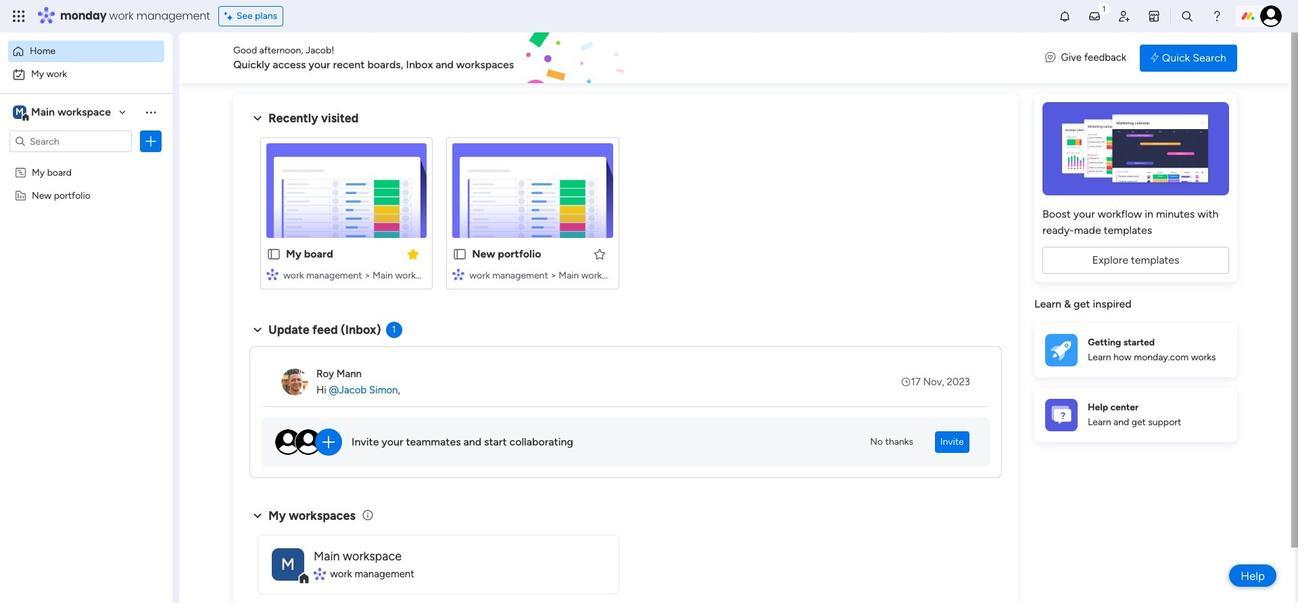 Task type: locate. For each thing, give the bounding box(es) containing it.
Search in workspace field
[[28, 134, 113, 149]]

2 vertical spatial option
[[0, 160, 172, 163]]

2 public board image from the left
[[453, 247, 468, 262]]

help center element
[[1035, 388, 1238, 442]]

getting started element
[[1035, 323, 1238, 377]]

public board image
[[267, 247, 281, 262], [453, 247, 468, 262]]

1 vertical spatial component image
[[314, 568, 325, 580]]

workspace image
[[13, 105, 26, 120]]

workspace options image
[[144, 105, 158, 119]]

invite members image
[[1118, 9, 1132, 23]]

help image
[[1211, 9, 1224, 23]]

list box
[[0, 158, 172, 389]]

0 horizontal spatial component image
[[267, 268, 279, 280]]

workspace image
[[272, 548, 304, 581]]

1 horizontal spatial public board image
[[453, 247, 468, 262]]

0 horizontal spatial public board image
[[267, 247, 281, 262]]

close my workspaces image
[[250, 508, 266, 524]]

1 public board image from the left
[[267, 247, 281, 262]]

jacob simon image
[[1261, 5, 1283, 27]]

notifications image
[[1059, 9, 1072, 23]]

1 vertical spatial option
[[8, 64, 164, 85]]

close update feed (inbox) image
[[250, 322, 266, 338]]

1 image
[[1099, 1, 1111, 16]]

public board image for remove from favorites image
[[267, 247, 281, 262]]

remove from favorites image
[[407, 247, 420, 261]]

option
[[8, 41, 164, 62], [8, 64, 164, 85], [0, 160, 172, 163]]

component image
[[267, 268, 279, 280], [314, 568, 325, 580]]

1 element
[[386, 322, 402, 338]]



Task type: vqa. For each thing, say whether or not it's contained in the screenshot.
Help image
yes



Task type: describe. For each thing, give the bounding box(es) containing it.
monday marketplace image
[[1148, 9, 1161, 23]]

quick search results list box
[[250, 126, 1003, 306]]

public board image for add to favorites icon
[[453, 247, 468, 262]]

options image
[[144, 135, 158, 148]]

select product image
[[12, 9, 26, 23]]

see plans image
[[224, 9, 237, 24]]

workspace selection element
[[13, 104, 113, 122]]

0 vertical spatial component image
[[267, 268, 279, 280]]

0 vertical spatial option
[[8, 41, 164, 62]]

search everything image
[[1181, 9, 1195, 23]]

add to favorites image
[[593, 247, 606, 261]]

1 horizontal spatial component image
[[314, 568, 325, 580]]

v2 user feedback image
[[1046, 50, 1056, 65]]

roy mann image
[[281, 369, 308, 396]]

v2 bolt switch image
[[1151, 50, 1159, 65]]

update feed image
[[1088, 9, 1102, 23]]

templates image image
[[1047, 102, 1226, 195]]

close recently visited image
[[250, 110, 266, 126]]



